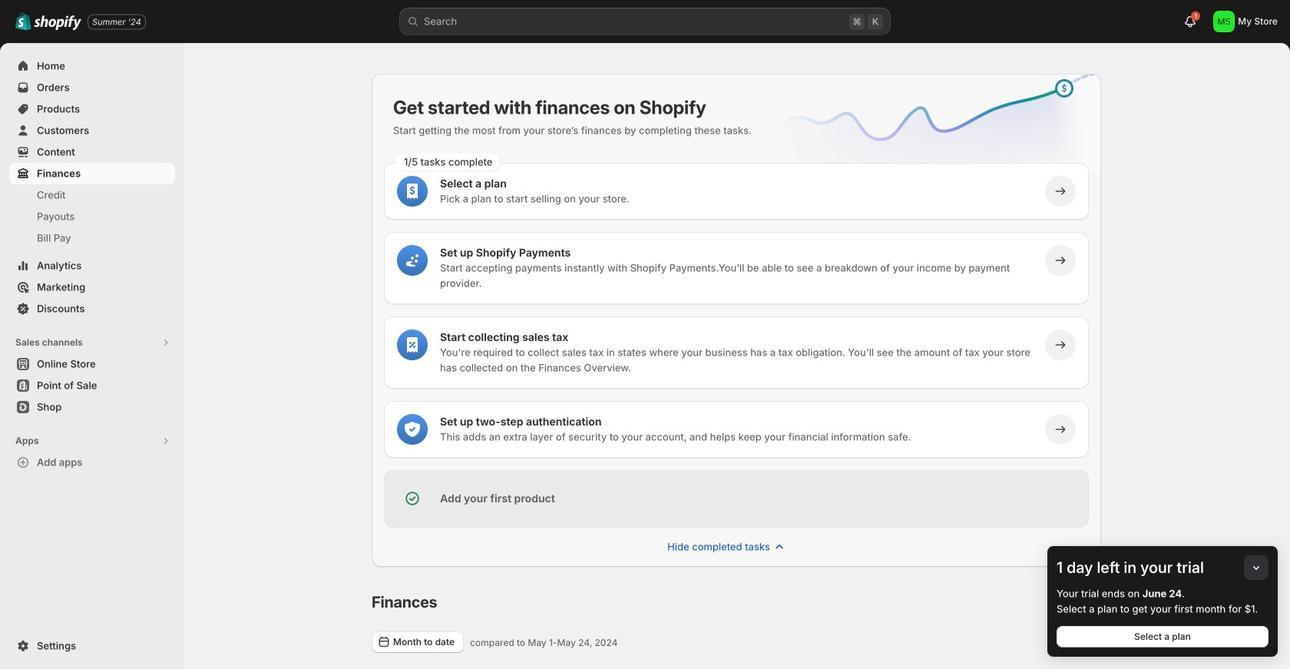 Task type: locate. For each thing, give the bounding box(es) containing it.
start collecting sales tax image
[[405, 337, 420, 353]]

set up two-step authentication image
[[405, 422, 420, 437]]

shopify image
[[15, 12, 32, 31], [34, 15, 81, 31]]



Task type: describe. For each thing, give the bounding box(es) containing it.
1 horizontal spatial shopify image
[[34, 15, 81, 31]]

0 horizontal spatial shopify image
[[15, 12, 32, 31]]

line chart image
[[753, 71, 1105, 197]]

set up shopify payments image
[[405, 253, 420, 268]]

my store image
[[1214, 11, 1236, 32]]

select a plan image
[[405, 184, 420, 199]]



Task type: vqa. For each thing, say whether or not it's contained in the screenshot.
My Store image
yes



